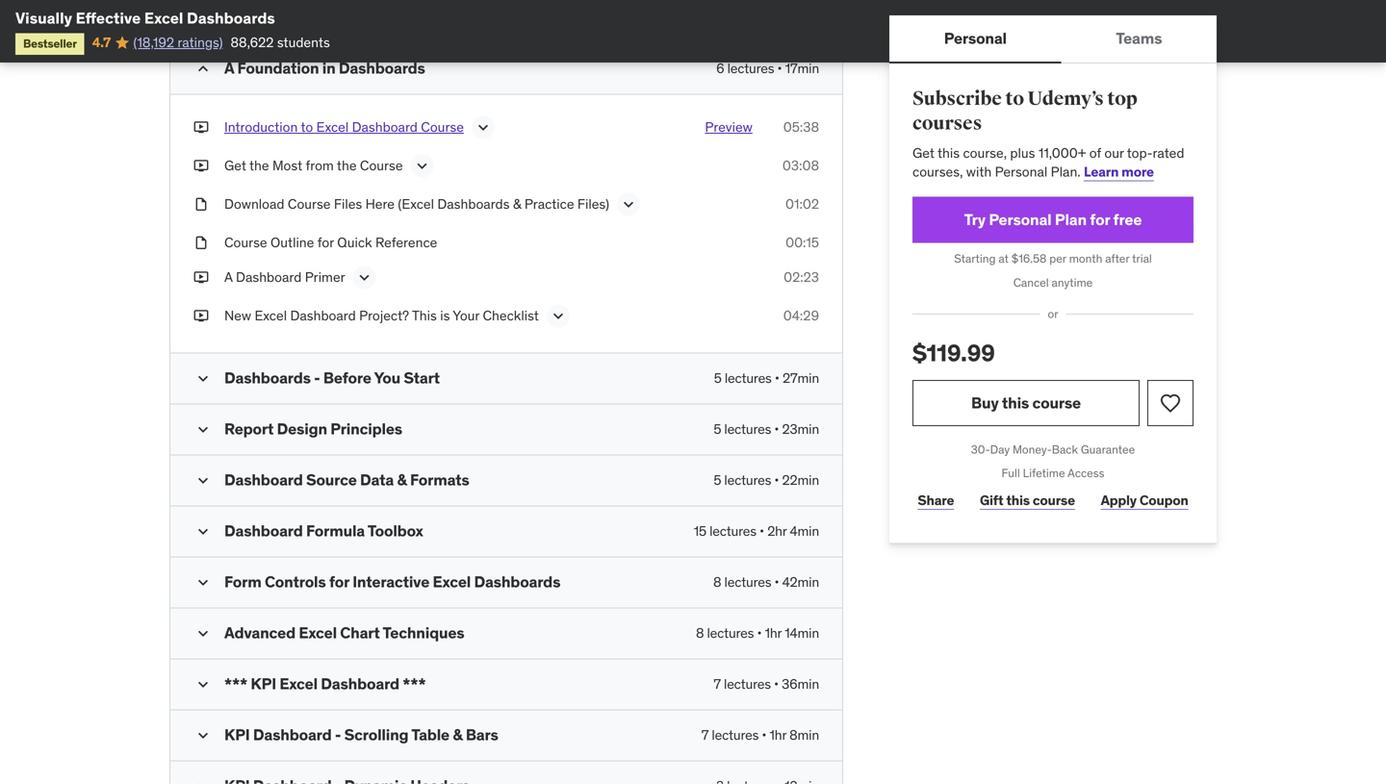 Task type: locate. For each thing, give the bounding box(es) containing it.
3 small image from the top
[[194, 675, 213, 695]]

• left 14min
[[757, 625, 762, 642]]

anytime
[[1052, 275, 1093, 290]]

get for get this course, plus 11,000+ of our top-rated courses, with personal plan.
[[913, 144, 935, 162]]

lectures down 15 lectures • 2hr 4min
[[725, 574, 772, 591]]

5 xsmall image from the top
[[194, 306, 209, 325]]

most
[[272, 157, 302, 174]]

1 small image from the top
[[194, 59, 213, 79]]

dashboard down report
[[224, 470, 303, 490]]

excel up techniques
[[433, 572, 471, 592]]

course down get the most from the course
[[288, 196, 331, 213]]

this up 'courses,'
[[938, 144, 960, 162]]

xsmall image
[[194, 118, 209, 137], [194, 157, 209, 176], [194, 195, 209, 214], [194, 234, 209, 253], [194, 306, 209, 325]]

apply
[[1101, 492, 1137, 509]]

dashboards - before you start
[[224, 368, 440, 388]]

excel up "(18,192"
[[144, 8, 183, 28]]

1 vertical spatial show lecture description image
[[355, 268, 374, 287]]

lectures for kpi dashboard - scrolling table & bars
[[712, 727, 759, 744]]

5
[[714, 370, 722, 387], [714, 421, 721, 438], [714, 472, 721, 489]]

for right controls
[[329, 572, 349, 592]]

15
[[694, 523, 707, 540]]

teams button
[[1062, 15, 1217, 62]]

1hr
[[765, 625, 782, 642], [770, 727, 787, 744]]

files)
[[578, 196, 610, 213]]

5 lectures • 22min
[[714, 472, 819, 489]]

personal up subscribe
[[944, 28, 1007, 48]]

• left 2hr
[[760, 523, 765, 540]]

course for gift this course
[[1033, 492, 1075, 509]]

1 vertical spatial this
[[1002, 393, 1029, 413]]

5 up 5 lectures • 23min
[[714, 370, 722, 387]]

2 horizontal spatial show lecture description image
[[619, 195, 638, 214]]

2 vertical spatial this
[[1007, 492, 1030, 509]]

14min
[[785, 625, 819, 642]]

show lecture description image
[[619, 195, 638, 214], [355, 268, 374, 287], [549, 306, 568, 326]]

this right gift
[[1007, 492, 1030, 509]]

1 horizontal spatial &
[[453, 725, 463, 745]]

$119.99
[[913, 339, 995, 368]]

a foundation in dashboards
[[224, 58, 425, 78]]

1 vertical spatial personal
[[995, 163, 1048, 180]]

this
[[412, 307, 437, 324]]

trial
[[1132, 251, 1152, 266]]

1 vertical spatial 8
[[696, 625, 704, 642]]

0 vertical spatial 7
[[714, 676, 721, 693]]

excel inside button
[[316, 119, 349, 136]]

xsmall image up xsmall image
[[194, 234, 209, 253]]

6 small image from the top
[[194, 726, 213, 746]]

*** down techniques
[[403, 674, 426, 694]]

1 small image from the top
[[194, 471, 213, 490]]

2 the from the left
[[337, 157, 357, 174]]

7 lectures • 36min
[[714, 676, 819, 693]]

• left "36min"
[[774, 676, 779, 693]]

0 horizontal spatial show lecture description image
[[355, 268, 374, 287]]

plan.
[[1051, 163, 1081, 180]]

lectures right 6
[[728, 60, 775, 77]]

excel up from
[[316, 119, 349, 136]]

get the most from the course
[[224, 157, 403, 174]]

personal up $16.58
[[989, 210, 1052, 230]]

1 vertical spatial to
[[301, 119, 313, 136]]

design
[[277, 419, 327, 439]]

$16.58
[[1012, 251, 1047, 266]]

dashboard down *** kpi excel dashboard ***
[[253, 725, 332, 745]]

18 sections • 106 lectures
[[169, 15, 322, 32]]

2 small image from the top
[[194, 522, 213, 541]]

• for dashboard source data & formats
[[775, 472, 779, 489]]

get inside get this course, plus 11,000+ of our top-rated courses, with personal plan.
[[913, 144, 935, 162]]

7 lectures • 1hr 8min
[[702, 727, 819, 744]]

small image
[[194, 59, 213, 79], [194, 369, 213, 388], [194, 420, 213, 439], [194, 573, 213, 592], [194, 624, 213, 644], [194, 726, 213, 746]]

22min
[[782, 472, 819, 489]]

gift this course
[[980, 492, 1075, 509]]

to up get the most from the course
[[301, 119, 313, 136]]

a right xsmall image
[[224, 268, 233, 286]]

course down download
[[224, 234, 267, 252]]

this for get
[[938, 144, 960, 162]]

7 for kpi dashboard - scrolling table & bars
[[702, 727, 709, 744]]

the right from
[[337, 157, 357, 174]]

personal
[[944, 28, 1007, 48], [995, 163, 1048, 180], [989, 210, 1052, 230]]

6 lectures • 17min
[[716, 60, 819, 77]]

xsmall image left download
[[194, 195, 209, 214]]

0 vertical spatial &
[[513, 196, 521, 213]]

- left before
[[314, 368, 320, 388]]

lectures for dashboard formula toolbox
[[710, 523, 757, 540]]

*** down advanced
[[224, 674, 248, 694]]

0 vertical spatial 1hr
[[765, 625, 782, 642]]

0 vertical spatial to
[[1006, 87, 1024, 111]]

for left the quick
[[318, 234, 334, 252]]

(18,192 ratings)
[[133, 34, 223, 51]]

& left bars
[[453, 725, 463, 745]]

lectures right 15
[[710, 523, 757, 540]]

for for form controls for interactive excel dashboards
[[329, 572, 349, 592]]

lectures left 27min on the top right
[[725, 370, 772, 387]]

0 vertical spatial a
[[224, 58, 234, 78]]

xsmall image left most
[[194, 157, 209, 176]]

lectures down 7 lectures • 36min
[[712, 727, 759, 744]]

show lecture description image right the checklist
[[549, 306, 568, 326]]

download
[[224, 196, 285, 213]]

to for introduction
[[301, 119, 313, 136]]

8 for form controls for interactive excel dashboards
[[714, 574, 722, 591]]

5 for formats
[[714, 472, 721, 489]]

2 vertical spatial show lecture description image
[[549, 306, 568, 326]]

1 vertical spatial course
[[1033, 492, 1075, 509]]

a for a foundation in dashboards
[[224, 58, 234, 78]]

• for form controls for interactive excel dashboards
[[775, 574, 779, 591]]

2 vertical spatial &
[[453, 725, 463, 745]]

teams
[[1116, 28, 1163, 48]]

0 horizontal spatial 7
[[702, 727, 709, 744]]

xsmall image left introduction
[[194, 118, 209, 137]]

0 horizontal spatial show lecture description image
[[413, 157, 432, 176]]

excel right new on the top of the page
[[255, 307, 287, 324]]

access
[[1068, 466, 1105, 481]]

0 vertical spatial -
[[314, 368, 320, 388]]

1 vertical spatial show lecture description image
[[413, 157, 432, 176]]

rated
[[1153, 144, 1185, 162]]

xsmall image for new
[[194, 306, 209, 325]]

personal down "plus"
[[995, 163, 1048, 180]]

01:02
[[786, 196, 819, 213]]

1 horizontal spatial kpi
[[251, 674, 276, 694]]

small image for a
[[194, 59, 213, 79]]

report design principles
[[224, 419, 402, 439]]

5 up 15 lectures • 2hr 4min
[[714, 472, 721, 489]]

primer
[[305, 268, 345, 286]]

show lecture description image for new excel dashboard project? this is your checklist
[[549, 306, 568, 326]]

2 vertical spatial for
[[329, 572, 349, 592]]

4min
[[790, 523, 819, 540]]

course for buy this course
[[1033, 393, 1081, 413]]

5 up 5 lectures • 22min
[[714, 421, 721, 438]]

• left 23min
[[775, 421, 779, 438]]

excel left "chart"
[[299, 623, 337, 643]]

1 course from the top
[[1033, 393, 1081, 413]]

0 horizontal spatial ***
[[224, 674, 248, 694]]

2 a from the top
[[224, 268, 233, 286]]

a down 88,622
[[224, 58, 234, 78]]

1 horizontal spatial show lecture description image
[[549, 306, 568, 326]]

with
[[967, 163, 992, 180]]

small image
[[194, 471, 213, 490], [194, 522, 213, 541], [194, 675, 213, 695], [194, 777, 213, 785]]

0 horizontal spatial get
[[224, 157, 246, 174]]

kpi dashboard - scrolling table & bars
[[224, 725, 498, 745]]

dashboards
[[187, 8, 275, 28], [339, 58, 425, 78], [438, 196, 510, 213], [224, 368, 311, 388], [474, 572, 561, 592]]

0 horizontal spatial to
[[301, 119, 313, 136]]

5 for start
[[714, 370, 722, 387]]

guarantee
[[1081, 442, 1135, 457]]

1 horizontal spatial -
[[335, 725, 341, 745]]

0 vertical spatial 5
[[714, 370, 722, 387]]

you
[[374, 368, 401, 388]]

2 vertical spatial 5
[[714, 472, 721, 489]]

for for course outline for quick reference
[[318, 234, 334, 252]]

visually effective excel dashboards
[[15, 8, 275, 28]]

this inside get this course, plus 11,000+ of our top-rated courses, with personal plan.
[[938, 144, 960, 162]]

1 horizontal spatial the
[[337, 157, 357, 174]]

8
[[714, 574, 722, 591], [696, 625, 704, 642]]

0 vertical spatial course
[[1033, 393, 1081, 413]]

3 xsmall image from the top
[[194, 195, 209, 214]]

lectures down 8 lectures • 1hr 14min
[[724, 676, 771, 693]]

course up back
[[1033, 393, 1081, 413]]

4 small image from the top
[[194, 573, 213, 592]]

1 horizontal spatial show lecture description image
[[474, 118, 493, 137]]

lectures left 23min
[[725, 421, 771, 438]]

show lecture description image down the quick
[[355, 268, 374, 287]]

this right buy
[[1002, 393, 1029, 413]]

foundation
[[237, 58, 319, 78]]

• for advanced excel chart techniques
[[757, 625, 762, 642]]

for left free
[[1090, 210, 1110, 230]]

• for kpi dashboard - scrolling table & bars
[[762, 727, 767, 744]]

tab list containing personal
[[890, 15, 1217, 64]]

5 lectures • 23min
[[714, 421, 819, 438]]

dashboard inside button
[[352, 119, 418, 136]]

0 horizontal spatial the
[[249, 157, 269, 174]]

0 vertical spatial 8
[[714, 574, 722, 591]]

gift this course link
[[975, 482, 1081, 520]]

• left 27min on the top right
[[775, 370, 780, 387]]

& right data on the bottom left of the page
[[397, 470, 407, 490]]

1 vertical spatial for
[[318, 234, 334, 252]]

0 vertical spatial show lecture description image
[[474, 118, 493, 137]]

3 small image from the top
[[194, 420, 213, 439]]

course up download course files here (excel dashboards & practice files)
[[421, 119, 464, 136]]

0 vertical spatial personal
[[944, 28, 1007, 48]]

- left scrolling
[[335, 725, 341, 745]]

tab list
[[890, 15, 1217, 64]]

0 horizontal spatial 8
[[696, 625, 704, 642]]

lectures up students
[[274, 15, 322, 32]]

1 5 from the top
[[714, 370, 722, 387]]

lectures down 8 lectures • 42min
[[707, 625, 754, 642]]

show lecture description image
[[474, 118, 493, 137], [413, 157, 432, 176]]

0 horizontal spatial &
[[397, 470, 407, 490]]

106
[[248, 15, 271, 32]]

buy this course
[[972, 393, 1081, 413]]

1hr left 14min
[[765, 625, 782, 642]]

5 small image from the top
[[194, 624, 213, 644]]

0 vertical spatial kpi
[[251, 674, 276, 694]]

&
[[513, 196, 521, 213], [397, 470, 407, 490], [453, 725, 463, 745]]

2 small image from the top
[[194, 369, 213, 388]]

this inside button
[[1002, 393, 1029, 413]]

1 horizontal spatial 7
[[714, 676, 721, 693]]

1 a from the top
[[224, 58, 234, 78]]

course inside button
[[1033, 393, 1081, 413]]

8min
[[790, 727, 819, 744]]

7
[[714, 676, 721, 693], [702, 727, 709, 744]]

1 vertical spatial 7
[[702, 727, 709, 744]]

course
[[421, 119, 464, 136], [360, 157, 403, 174], [288, 196, 331, 213], [224, 234, 267, 252]]

course,
[[963, 144, 1007, 162]]

• left 8min
[[762, 727, 767, 744]]

0 horizontal spatial kpi
[[224, 725, 250, 745]]

4 small image from the top
[[194, 777, 213, 785]]

• left 42min
[[775, 574, 779, 591]]

1 vertical spatial 1hr
[[770, 727, 787, 744]]

try
[[965, 210, 986, 230]]

table
[[411, 725, 450, 745]]

1 vertical spatial kpi
[[224, 725, 250, 745]]

• left 17min
[[778, 60, 782, 77]]

show lecture description image for a dashboard primer
[[355, 268, 374, 287]]

2 xsmall image from the top
[[194, 157, 209, 176]]

more
[[1122, 163, 1154, 180]]

2 *** from the left
[[403, 674, 426, 694]]

1hr left 8min
[[770, 727, 787, 744]]

0 vertical spatial show lecture description image
[[619, 195, 638, 214]]

get up download
[[224, 157, 246, 174]]

3 5 from the top
[[714, 472, 721, 489]]

0 horizontal spatial -
[[314, 368, 320, 388]]

introduction
[[224, 119, 298, 136]]

the left most
[[249, 157, 269, 174]]

interactive
[[353, 572, 430, 592]]

& left practice
[[513, 196, 521, 213]]

• left 22min
[[775, 472, 779, 489]]

small image for dashboard formula toolbox
[[194, 522, 213, 541]]

to inside introduction to excel dashboard course button
[[301, 119, 313, 136]]

1 horizontal spatial ***
[[403, 674, 426, 694]]

88,622
[[231, 34, 274, 51]]

buy
[[972, 393, 999, 413]]

xsmall image for download
[[194, 195, 209, 214]]

xsmall image left new on the top of the page
[[194, 306, 209, 325]]

1 vertical spatial 5
[[714, 421, 721, 438]]

new
[[224, 307, 251, 324]]

course down lifetime
[[1033, 492, 1075, 509]]

a
[[224, 58, 234, 78], [224, 268, 233, 286]]

lectures for dashboards - before you start
[[725, 370, 772, 387]]

2 course from the top
[[1033, 492, 1075, 509]]

8 lectures • 42min
[[714, 574, 819, 591]]

1 horizontal spatial to
[[1006, 87, 1024, 111]]

1 horizontal spatial 8
[[714, 574, 722, 591]]

small image for *** kpi excel dashboard ***
[[194, 675, 213, 695]]

dashboard up "here"
[[352, 119, 418, 136]]

1 horizontal spatial get
[[913, 144, 935, 162]]

dashboard up form
[[224, 521, 303, 541]]

small image for dashboards
[[194, 369, 213, 388]]

udemy's
[[1028, 87, 1104, 111]]

to inside subscribe to udemy's top courses
[[1006, 87, 1024, 111]]

money-
[[1013, 442, 1052, 457]]

get up 'courses,'
[[913, 144, 935, 162]]

lectures up 15 lectures • 2hr 4min
[[725, 472, 772, 489]]

to left "udemy's"
[[1006, 87, 1024, 111]]

start
[[404, 368, 440, 388]]

1 vertical spatial a
[[224, 268, 233, 286]]

show lecture description image right files)
[[619, 195, 638, 214]]

lectures for form controls for interactive excel dashboards
[[725, 574, 772, 591]]

0 vertical spatial this
[[938, 144, 960, 162]]



Task type: describe. For each thing, give the bounding box(es) containing it.
get for get the most from the course
[[224, 157, 246, 174]]

1 *** from the left
[[224, 674, 248, 694]]

month
[[1070, 251, 1103, 266]]

advanced
[[224, 623, 296, 643]]

36min
[[782, 676, 819, 693]]

form controls for interactive excel dashboards
[[224, 572, 561, 592]]

or
[[1048, 307, 1059, 322]]

project?
[[359, 307, 409, 324]]

personal inside button
[[944, 28, 1007, 48]]

• for dashboard formula toolbox
[[760, 523, 765, 540]]

share button
[[913, 482, 960, 520]]

1 xsmall image from the top
[[194, 118, 209, 137]]

in
[[322, 58, 336, 78]]

controls
[[265, 572, 326, 592]]

introduction to excel dashboard course
[[224, 119, 464, 136]]

8 for advanced excel chart techniques
[[696, 625, 704, 642]]

visually
[[15, 8, 72, 28]]

excel down advanced
[[280, 674, 318, 694]]

learn more link
[[1084, 163, 1154, 180]]

1 vertical spatial -
[[335, 725, 341, 745]]

lifetime
[[1023, 466, 1066, 481]]

learn
[[1084, 163, 1119, 180]]

checklist
[[483, 307, 539, 324]]

cancel
[[1014, 275, 1049, 290]]

share
[[918, 492, 955, 509]]

your
[[453, 307, 480, 324]]

course inside button
[[421, 119, 464, 136]]

(18,192
[[133, 34, 174, 51]]

subscribe
[[913, 87, 1002, 111]]

learn more
[[1084, 163, 1154, 180]]

lectures for dashboard source data & formats
[[725, 472, 772, 489]]

show lecture description image for download course files here (excel dashboards & practice files)
[[619, 195, 638, 214]]

plus
[[1011, 144, 1036, 162]]

form
[[224, 572, 262, 592]]

dashboard formula toolbox
[[224, 521, 423, 541]]

courses,
[[913, 163, 963, 180]]

subscribe to udemy's top courses
[[913, 87, 1138, 135]]

toolbox
[[368, 521, 423, 541]]

show lecture description image for fifth xsmall icon from the bottom
[[474, 118, 493, 137]]

ratings)
[[178, 34, 223, 51]]

(excel
[[398, 196, 434, 213]]

• left 106
[[240, 15, 245, 32]]

30-
[[971, 442, 990, 457]]

dashboard down outline
[[236, 268, 302, 286]]

scrolling
[[344, 725, 409, 745]]

lectures for report design principles
[[725, 421, 771, 438]]

2 horizontal spatial &
[[513, 196, 521, 213]]

lectures for advanced excel chart techniques
[[707, 625, 754, 642]]

free
[[1114, 210, 1142, 230]]

our
[[1105, 144, 1124, 162]]

7 for *** kpi excel dashboard ***
[[714, 676, 721, 693]]

this for buy
[[1002, 393, 1029, 413]]

plan
[[1055, 210, 1087, 230]]

get this course, plus 11,000+ of our top-rated courses, with personal plan.
[[913, 144, 1185, 180]]

full
[[1002, 466, 1020, 481]]

*** kpi excel dashboard ***
[[224, 674, 426, 694]]

• for *** kpi excel dashboard ***
[[774, 676, 779, 693]]

27min
[[783, 370, 819, 387]]

course up "here"
[[360, 157, 403, 174]]

04:29
[[784, 307, 819, 324]]

03:08
[[783, 157, 819, 174]]

lectures for *** kpi excel dashboard ***
[[724, 676, 771, 693]]

05:38
[[784, 119, 819, 136]]

small image for kpi
[[194, 726, 213, 746]]

dashboard down primer
[[290, 307, 356, 324]]

a dashboard primer
[[224, 268, 345, 286]]

• for dashboards - before you start
[[775, 370, 780, 387]]

this for gift
[[1007, 492, 1030, 509]]

advanced excel chart techniques
[[224, 623, 465, 643]]

4.7
[[92, 34, 111, 51]]

effective
[[76, 8, 141, 28]]

before
[[323, 368, 371, 388]]

per
[[1050, 251, 1067, 266]]

small image for report
[[194, 420, 213, 439]]

after
[[1106, 251, 1130, 266]]

• for a foundation in dashboards
[[778, 60, 782, 77]]

to for subscribe
[[1006, 87, 1024, 111]]

1 vertical spatial &
[[397, 470, 407, 490]]

23min
[[782, 421, 819, 438]]

11,000+
[[1039, 144, 1087, 162]]

try personal plan for free
[[965, 210, 1142, 230]]

course outline for quick reference
[[224, 234, 437, 252]]

starting at $16.58 per month after trial cancel anytime
[[954, 251, 1152, 290]]

dashboard down "chart"
[[321, 674, 400, 694]]

4 xsmall image from the top
[[194, 234, 209, 253]]

1hr for advanced excel chart techniques
[[765, 625, 782, 642]]

02:23
[[784, 268, 819, 286]]

1hr for kpi dashboard - scrolling table & bars
[[770, 727, 787, 744]]

2 5 from the top
[[714, 421, 721, 438]]

is
[[440, 307, 450, 324]]

reference
[[375, 234, 437, 252]]

wishlist image
[[1159, 392, 1182, 415]]

30-day money-back guarantee full lifetime access
[[971, 442, 1135, 481]]

0 vertical spatial for
[[1090, 210, 1110, 230]]

personal inside get this course, plus 11,000+ of our top-rated courses, with personal plan.
[[995, 163, 1048, 180]]

of
[[1090, 144, 1102, 162]]

day
[[990, 442, 1010, 457]]

1 the from the left
[[249, 157, 269, 174]]

back
[[1052, 442, 1078, 457]]

xsmall image
[[194, 268, 209, 287]]

data
[[360, 470, 394, 490]]

small image for dashboard source data & formats
[[194, 471, 213, 490]]

2 vertical spatial personal
[[989, 210, 1052, 230]]

bestseller
[[23, 36, 77, 51]]

source
[[306, 470, 357, 490]]

practice
[[525, 196, 574, 213]]

5 lectures • 27min
[[714, 370, 819, 387]]

students
[[277, 34, 330, 51]]

small image for form
[[194, 573, 213, 592]]

show lecture description image for get's xsmall icon
[[413, 157, 432, 176]]

introduction to excel dashboard course button
[[224, 118, 464, 141]]

42min
[[783, 574, 819, 591]]

at
[[999, 251, 1009, 266]]

xsmall image for get
[[194, 157, 209, 176]]

from
[[306, 157, 334, 174]]

bars
[[466, 725, 498, 745]]

download course files here (excel dashboards & practice files)
[[224, 196, 610, 213]]

apply coupon
[[1101, 492, 1189, 509]]

try personal plan for free link
[[913, 197, 1194, 243]]

top-
[[1127, 144, 1153, 162]]

courses
[[913, 112, 982, 135]]

formula
[[306, 521, 365, 541]]

• for report design principles
[[775, 421, 779, 438]]

preview
[[705, 119, 753, 136]]

8 lectures • 1hr 14min
[[696, 625, 819, 642]]

a for a dashboard primer
[[224, 268, 233, 286]]

lectures for a foundation in dashboards
[[728, 60, 775, 77]]

small image for advanced
[[194, 624, 213, 644]]



Task type: vqa. For each thing, say whether or not it's contained in the screenshot.


